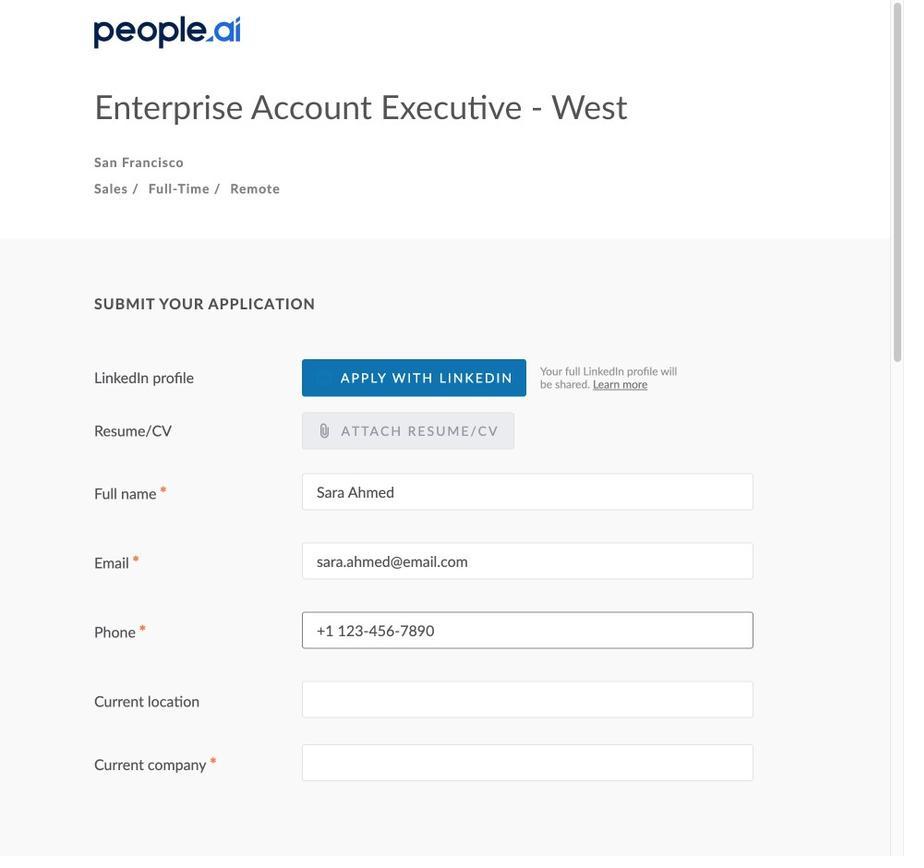 Task type: vqa. For each thing, say whether or not it's contained in the screenshot.
NuvoAir logo
no



Task type: locate. For each thing, give the bounding box(es) containing it.
None text field
[[302, 681, 754, 718], [302, 745, 754, 782], [302, 681, 754, 718], [302, 745, 754, 782]]

None email field
[[302, 543, 754, 580]]

people.ai logo image
[[94, 16, 240, 48]]

None text field
[[302, 474, 754, 511], [302, 612, 754, 649], [302, 474, 754, 511], [302, 612, 754, 649]]



Task type: describe. For each thing, give the bounding box(es) containing it.
paperclip image
[[317, 424, 332, 438]]



